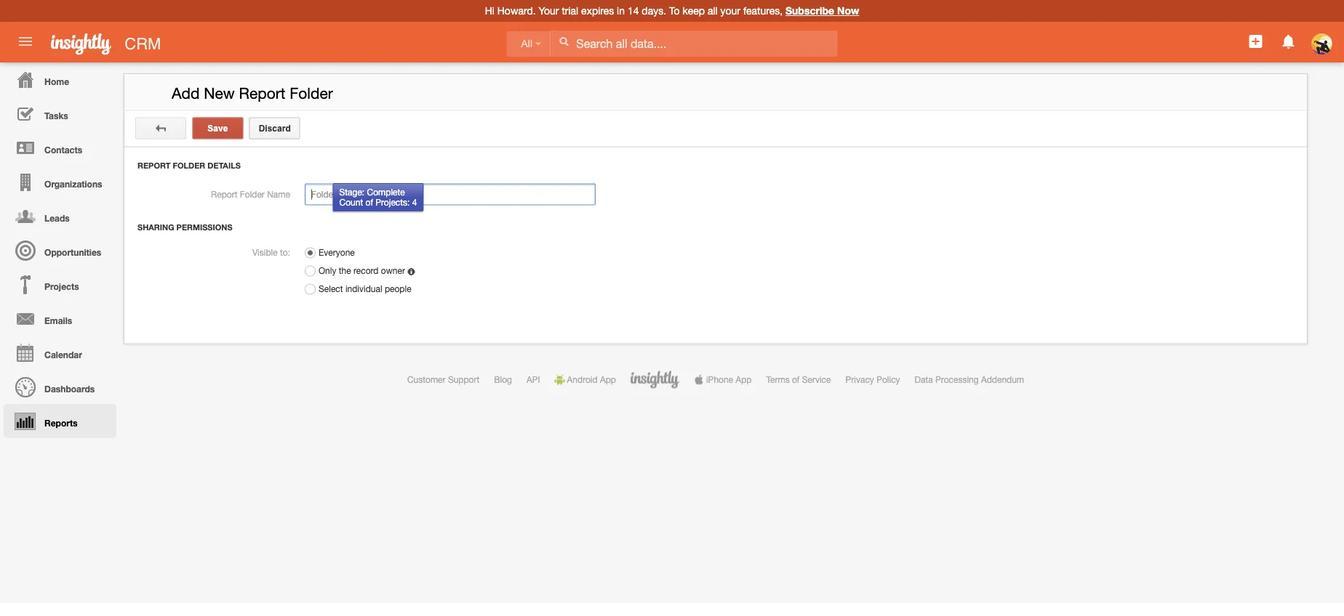 Task type: vqa. For each thing, say whether or not it's contained in the screenshot.
Job Application Response link
no



Task type: locate. For each thing, give the bounding box(es) containing it.
contacts
[[44, 145, 82, 155]]

folder up discard
[[290, 84, 333, 102]]

of inside stage: complete count of projects: 4
[[366, 198, 373, 208]]

0 horizontal spatial app
[[600, 375, 616, 385]]

save
[[208, 123, 228, 133]]

dashboards
[[44, 384, 95, 394]]

folder left name
[[240, 190, 265, 200]]

dashboards link
[[4, 370, 116, 404]]

None radio
[[305, 248, 316, 259], [305, 284, 316, 295], [305, 248, 316, 259], [305, 284, 316, 295]]

1 horizontal spatial folder
[[240, 190, 265, 200]]

visible to:
[[252, 247, 290, 258]]

all
[[521, 38, 533, 49]]

report down details
[[211, 190, 238, 200]]

1 horizontal spatial app
[[736, 375, 752, 385]]

4
[[412, 198, 417, 208]]

support
[[448, 375, 480, 385]]

blog
[[494, 375, 512, 385]]

api link
[[527, 375, 540, 385]]

notifications image
[[1280, 33, 1298, 50]]

your
[[539, 5, 559, 17]]

blog link
[[494, 375, 512, 385]]

navigation
[[0, 63, 116, 439]]

add new report folder
[[172, 84, 333, 102]]

stage: complete count of projects: 4
[[339, 187, 417, 208]]

0 vertical spatial of
[[366, 198, 373, 208]]

report up discard
[[239, 84, 285, 102]]

folder left details
[[173, 161, 205, 171]]

back image
[[156, 123, 166, 133]]

new
[[204, 84, 235, 102]]

android
[[567, 375, 598, 385]]

subscribe now link
[[786, 5, 859, 17]]

to
[[669, 5, 680, 17]]

subscribe
[[786, 5, 835, 17]]

iphone
[[706, 375, 733, 385]]

leads link
[[4, 199, 116, 234]]

report
[[239, 84, 285, 102], [137, 161, 171, 171], [211, 190, 238, 200]]

sharing
[[137, 223, 174, 232]]

only
[[319, 266, 336, 276]]

1 app from the left
[[600, 375, 616, 385]]

Only the record owner radio
[[305, 266, 316, 277]]

customer support link
[[407, 375, 480, 385]]

app right iphone
[[736, 375, 752, 385]]

in
[[617, 5, 625, 17]]

visible
[[252, 247, 278, 258]]

1 horizontal spatial report
[[211, 190, 238, 200]]

expires
[[581, 5, 614, 17]]

now
[[837, 5, 859, 17]]

this record will only be visible to its creator and administrators. image
[[408, 268, 415, 276]]

Folder Name text field
[[305, 184, 596, 206]]

policy
[[877, 375, 900, 385]]

organizations link
[[4, 165, 116, 199]]

0 horizontal spatial of
[[366, 198, 373, 208]]

0 vertical spatial folder
[[290, 84, 333, 102]]

of right terms on the right of the page
[[792, 375, 800, 385]]

all
[[708, 5, 718, 17]]

select individual people
[[319, 284, 411, 294]]

14
[[628, 5, 639, 17]]

discard
[[259, 123, 291, 133]]

people
[[385, 284, 411, 294]]

folder
[[290, 84, 333, 102], [173, 161, 205, 171], [240, 190, 265, 200]]

app
[[600, 375, 616, 385], [736, 375, 752, 385]]

android app link
[[555, 375, 616, 385]]

report down back image
[[137, 161, 171, 171]]

days.
[[642, 5, 666, 17]]

name
[[267, 190, 290, 200]]

app right android
[[600, 375, 616, 385]]

0 horizontal spatial folder
[[173, 161, 205, 171]]

of right count at the left top of page
[[366, 198, 373, 208]]

hi howard. your trial expires in 14 days. to keep all your features, subscribe now
[[485, 5, 859, 17]]

opportunities
[[44, 247, 101, 258]]

report folder name
[[211, 190, 290, 200]]

2 app from the left
[[736, 375, 752, 385]]

terms of service link
[[766, 375, 831, 385]]

1 vertical spatial of
[[792, 375, 800, 385]]

contacts link
[[4, 131, 116, 165]]

customer
[[407, 375, 446, 385]]

0 horizontal spatial report
[[137, 161, 171, 171]]

2 horizontal spatial report
[[239, 84, 285, 102]]

crm
[[125, 34, 161, 53]]

2 vertical spatial folder
[[240, 190, 265, 200]]

add
[[172, 84, 200, 102]]

report for report folder details
[[137, 161, 171, 171]]

folder for report folder details
[[173, 161, 205, 171]]

2 vertical spatial report
[[211, 190, 238, 200]]

1 vertical spatial folder
[[173, 161, 205, 171]]

reports link
[[4, 404, 116, 439]]

privacy policy link
[[846, 375, 900, 385]]

1 vertical spatial report
[[137, 161, 171, 171]]

discard button
[[249, 117, 300, 139]]

data
[[915, 375, 933, 385]]

owner
[[381, 266, 405, 276]]

app for iphone app
[[736, 375, 752, 385]]

details
[[208, 161, 241, 171]]

app for android app
[[600, 375, 616, 385]]

white image
[[559, 36, 569, 47]]

stage:
[[339, 187, 365, 197]]

hi
[[485, 5, 495, 17]]



Task type: describe. For each thing, give the bounding box(es) containing it.
complete
[[367, 187, 405, 197]]

emails link
[[4, 302, 116, 336]]

features,
[[743, 5, 783, 17]]

iphone app link
[[694, 375, 752, 385]]

all link
[[507, 31, 551, 57]]

calendar
[[44, 350, 82, 360]]

individual
[[345, 284, 382, 294]]

opportunities link
[[4, 234, 116, 268]]

service
[[802, 375, 831, 385]]

iphone app
[[706, 375, 752, 385]]

to:
[[280, 247, 290, 258]]

save button
[[192, 117, 243, 139]]

data processing addendum link
[[915, 375, 1024, 385]]

report for report folder name
[[211, 190, 238, 200]]

folder for report folder name
[[240, 190, 265, 200]]

customer support
[[407, 375, 480, 385]]

record
[[354, 266, 379, 276]]

count
[[339, 198, 363, 208]]

projects
[[44, 282, 79, 292]]

navigation containing home
[[0, 63, 116, 439]]

data processing addendum
[[915, 375, 1024, 385]]

android app
[[567, 375, 616, 385]]

projects:
[[376, 198, 410, 208]]

home link
[[4, 63, 116, 97]]

emails
[[44, 316, 72, 326]]

sharing permissions
[[137, 223, 232, 232]]

addendum
[[981, 375, 1024, 385]]

calendar link
[[4, 336, 116, 370]]

organizations
[[44, 179, 102, 189]]

reports
[[44, 418, 78, 428]]

only the record owner
[[319, 266, 405, 276]]

home
[[44, 76, 69, 87]]

terms
[[766, 375, 790, 385]]

0 vertical spatial report
[[239, 84, 285, 102]]

howard.
[[497, 5, 536, 17]]

Search all data.... text field
[[551, 30, 838, 57]]

keep
[[683, 5, 705, 17]]

your
[[721, 5, 741, 17]]

everyone
[[319, 248, 355, 258]]

terms of service
[[766, 375, 831, 385]]

processing
[[936, 375, 979, 385]]

leads
[[44, 213, 70, 223]]

trial
[[562, 5, 579, 17]]

privacy
[[846, 375, 874, 385]]

1 horizontal spatial of
[[792, 375, 800, 385]]

tasks link
[[4, 97, 116, 131]]

the
[[339, 266, 351, 276]]

select
[[319, 284, 343, 294]]

privacy policy
[[846, 375, 900, 385]]

projects link
[[4, 268, 116, 302]]

permissions
[[176, 223, 232, 232]]

api
[[527, 375, 540, 385]]

2 horizontal spatial folder
[[290, 84, 333, 102]]

report folder details
[[137, 161, 241, 171]]

tasks
[[44, 111, 68, 121]]



